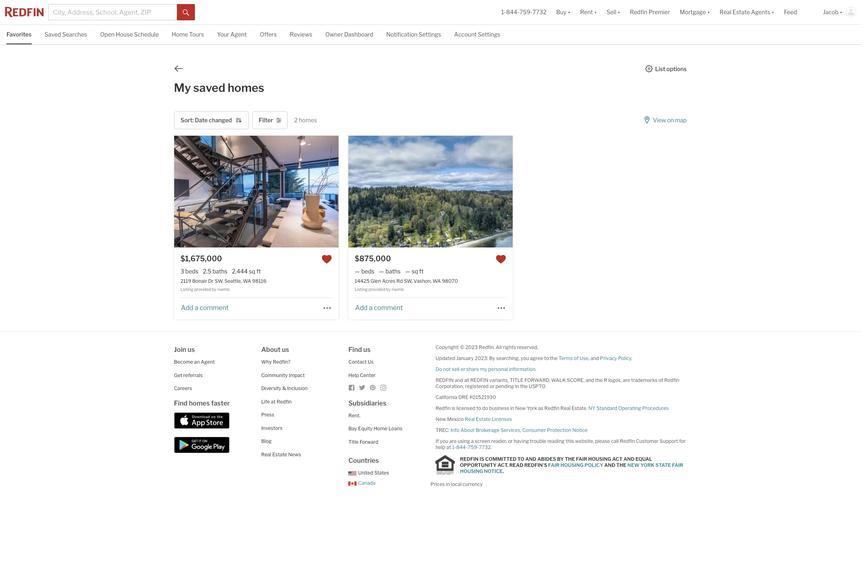 Task type: vqa. For each thing, say whether or not it's contained in the screenshot.
'2119'
yes



Task type: locate. For each thing, give the bounding box(es) containing it.
1 ft from the left
[[256, 268, 261, 275]]

City, Address, School, Agent, ZIP search field
[[48, 4, 177, 20]]

2 settings from the left
[[478, 31, 500, 38]]

estate inside "link"
[[733, 9, 750, 16]]

settings for account settings
[[478, 31, 500, 38]]

settings inside 'link'
[[478, 31, 500, 38]]

favorite button image
[[321, 254, 332, 265], [496, 254, 506, 265]]

privacy policy link
[[600, 356, 631, 362]]

a
[[195, 304, 198, 312], [369, 304, 373, 312], [471, 439, 474, 445]]

us for join us
[[188, 346, 195, 354]]

beds for 3 beds
[[185, 268, 198, 275]]

home left loans
[[374, 426, 387, 432]]

submit search image
[[183, 9, 189, 16]]

download the redfin app from the google play store image
[[174, 438, 229, 454]]

1 horizontal spatial a
[[369, 304, 373, 312]]

2 horizontal spatial us
[[363, 346, 371, 354]]

in right business on the right bottom of page
[[510, 406, 514, 412]]

comment for $875,000
[[374, 304, 403, 312]]

redfin down 1-844-759-7732 . on the right of the page
[[460, 456, 479, 463]]

759-
[[520, 9, 533, 16], [468, 445, 479, 451]]

real estate agents ▾ button
[[715, 0, 779, 24]]

nwmls inside 2119 bonair dr sw, seattle, wa 98116 listing provided by nwmls
[[217, 287, 230, 292]]

▾ right buy
[[568, 9, 570, 16]]

by inside 2119 bonair dr sw, seattle, wa 98116 listing provided by nwmls
[[212, 287, 216, 292]]

by down dr
[[212, 287, 216, 292]]

2 baths from the left
[[386, 268, 401, 275]]

sw, right dr
[[215, 279, 223, 285]]

baths
[[212, 268, 227, 275], [386, 268, 401, 275]]

2 horizontal spatial housing
[[588, 456, 611, 463]]

2 vertical spatial homes
[[189, 400, 210, 408]]

the left r
[[595, 378, 603, 384]]

#01521930
[[469, 395, 496, 401]]

or left pending at right
[[490, 384, 495, 390]]

1 by from the left
[[212, 287, 216, 292]]

, up having
[[520, 428, 521, 434]]

1 horizontal spatial comment
[[374, 304, 403, 312]]

wa left 98070
[[433, 279, 441, 285]]

1 comment from the left
[[200, 304, 229, 312]]

0 horizontal spatial ft
[[256, 268, 261, 275]]

1 horizontal spatial nwmls
[[392, 287, 404, 292]]

ft up 98116
[[256, 268, 261, 275]]

canada link
[[348, 480, 375, 487]]

0 horizontal spatial sq
[[249, 268, 255, 275]]

favorite button checkbox
[[321, 254, 332, 265], [496, 254, 506, 265]]

real
[[720, 9, 731, 16], [560, 406, 571, 412], [465, 417, 475, 423], [261, 452, 271, 458]]

1 vertical spatial to
[[476, 406, 481, 412]]

of left use
[[574, 356, 579, 362]]

about up using
[[461, 428, 475, 434]]

1 horizontal spatial 1-
[[501, 9, 506, 16]]

1 horizontal spatial fair
[[576, 456, 587, 463]]

notification settings link
[[386, 25, 441, 43]]

2 nwmls from the left
[[392, 287, 404, 292]]

— up 14425 glen acres rd sw, vashon, wa 98070 listing provided by nwmls
[[405, 268, 410, 275]]

add a comment button down bonair
[[181, 304, 229, 312]]

homes right saved
[[228, 81, 264, 95]]

0 vertical spatial homes
[[228, 81, 264, 95]]

redfin right "call"
[[620, 439, 635, 445]]

. down the committed
[[503, 469, 504, 475]]

rent ▾ button
[[575, 0, 602, 24]]

title forward
[[348, 439, 378, 445]]

2 horizontal spatial and
[[624, 456, 635, 463]]

home tours link
[[172, 25, 204, 43]]

2 ft from the left
[[419, 268, 424, 275]]

0 horizontal spatial or
[[461, 367, 465, 373]]

by down acres
[[386, 287, 391, 292]]

new mexico real estate licenses
[[436, 417, 512, 423]]

▾ right jacob
[[840, 9, 842, 16]]

my saved homes
[[174, 81, 264, 95]]

0 vertical spatial home
[[172, 31, 188, 38]]

a right using
[[471, 439, 474, 445]]

2 sw, from the left
[[404, 279, 413, 285]]

us right join
[[188, 346, 195, 354]]

0 vertical spatial new
[[515, 406, 526, 412]]

add
[[181, 304, 193, 312], [355, 304, 368, 312]]

759- up 'opportunity'
[[468, 445, 479, 451]]

a down glen
[[369, 304, 373, 312]]

redfin inside button
[[630, 9, 647, 16]]

ft up vashon,
[[419, 268, 424, 275]]

rent
[[580, 9, 593, 16]]

1 vertical spatial new
[[436, 417, 446, 423]]

equal housing opportunity image
[[436, 456, 455, 475]]

6 ▾ from the left
[[840, 9, 842, 16]]

0 horizontal spatial home
[[172, 31, 188, 38]]

get
[[174, 373, 182, 379]]

subsidiaries
[[348, 400, 386, 408]]

1 vertical spatial 759-
[[468, 445, 479, 451]]

1 vertical spatial agent
[[201, 359, 215, 366]]

1 horizontal spatial are
[[623, 378, 630, 384]]

0 horizontal spatial settings
[[419, 31, 441, 38]]

759- for 1-844-759-7732
[[520, 9, 533, 16]]

1 vertical spatial in
[[510, 406, 514, 412]]

3
[[181, 268, 184, 275]]

1 sq from the left
[[249, 268, 255, 275]]

— for — beds
[[355, 268, 360, 275]]

listing
[[181, 287, 193, 292], [355, 287, 368, 292]]

the left terms
[[550, 356, 558, 362]]

or right sell
[[461, 367, 465, 373]]

become an agent
[[174, 359, 215, 366]]

844-
[[506, 9, 520, 16], [456, 445, 468, 451]]

2 ▾ from the left
[[594, 9, 597, 16]]

1 provided from the left
[[194, 287, 211, 292]]

0 horizontal spatial at
[[271, 399, 276, 405]]

fair
[[576, 456, 587, 463], [548, 463, 560, 469], [672, 463, 683, 469]]

redfin premier
[[630, 9, 670, 16]]

0 vertical spatial 1-
[[501, 9, 506, 16]]

0 horizontal spatial a
[[195, 304, 198, 312]]

find down careers on the bottom left of page
[[174, 400, 188, 408]]

to left do at the bottom right of page
[[476, 406, 481, 412]]

agent inside your agent 'link'
[[230, 31, 247, 38]]

settings
[[419, 31, 441, 38], [478, 31, 500, 38]]

0 vertical spatial to
[[544, 356, 549, 362]]

1 add from the left
[[181, 304, 193, 312]]

nwmls down the seattle,
[[217, 287, 230, 292]]

account
[[454, 31, 477, 38]]

1 settings from the left
[[419, 31, 441, 38]]

at right life
[[271, 399, 276, 405]]

1 vertical spatial you
[[440, 439, 448, 445]]

0 vertical spatial 759-
[[520, 9, 533, 16]]

2 favorite button image from the left
[[496, 254, 506, 265]]

2,444
[[232, 268, 248, 275]]

news
[[288, 452, 301, 458]]

7732 up is
[[479, 445, 491, 451]]

sw, inside 2119 bonair dr sw, seattle, wa 98116 listing provided by nwmls
[[215, 279, 223, 285]]

0 vertical spatial 7732
[[533, 9, 547, 16]]

1 horizontal spatial sw,
[[404, 279, 413, 285]]

1 listing from the left
[[181, 287, 193, 292]]

favorite button image for $1,675,000
[[321, 254, 332, 265]]

comment down 2119 bonair dr sw, seattle, wa 98116 listing provided by nwmls
[[200, 304, 229, 312]]

2 add a comment from the left
[[355, 304, 403, 312]]

nwmls inside 14425 glen acres rd sw, vashon, wa 98070 listing provided by nwmls
[[392, 287, 404, 292]]

find for find homes faster
[[174, 400, 188, 408]]

0 vertical spatial about
[[261, 346, 281, 354]]

of right trademarks
[[659, 378, 663, 384]]

inclusion
[[287, 386, 308, 392]]

filter
[[259, 117, 273, 124]]

the left new
[[616, 463, 626, 469]]

why redfin?
[[261, 359, 290, 366]]

nwmls down rd
[[392, 287, 404, 292]]

1 — from the left
[[355, 268, 360, 275]]

0 horizontal spatial 1-844-759-7732 link
[[452, 445, 491, 451]]

1- for 1-844-759-7732 .
[[452, 445, 456, 451]]

0 vertical spatial of
[[574, 356, 579, 362]]

settings for notification settings
[[419, 31, 441, 38]]

become an agent button
[[174, 359, 215, 366]]

us flag image
[[348, 472, 357, 476]]

real down the blog 'button'
[[261, 452, 271, 458]]

2 provided from the left
[[369, 287, 385, 292]]

add a comment down bonair
[[181, 304, 229, 312]]

2 horizontal spatial fair
[[672, 463, 683, 469]]

1 us from the left
[[188, 346, 195, 354]]

homes for find homes faster
[[189, 400, 210, 408]]

saved
[[45, 31, 61, 38]]

my
[[174, 81, 191, 95]]

0 horizontal spatial nwmls
[[217, 287, 230, 292]]

a down bonair
[[195, 304, 198, 312]]

beds up 14425
[[361, 268, 374, 275]]

▾ for rent ▾
[[594, 9, 597, 16]]

real estate news button
[[261, 452, 301, 458]]

. down agree
[[535, 367, 536, 373]]

2 horizontal spatial or
[[508, 439, 513, 445]]

1 horizontal spatial about
[[461, 428, 475, 434]]

▾ right agents
[[772, 9, 774, 16]]

listing inside 2119 bonair dr sw, seattle, wa 98116 listing provided by nwmls
[[181, 287, 193, 292]]

and right policy
[[604, 463, 615, 469]]

1 vertical spatial 1-844-759-7732 link
[[452, 445, 491, 451]]

agent right an
[[201, 359, 215, 366]]

1 horizontal spatial new
[[515, 406, 526, 412]]

and left all
[[455, 378, 463, 384]]

terms of use link
[[559, 356, 588, 362]]

sq for —
[[412, 268, 418, 275]]

provided down bonair
[[194, 287, 211, 292]]

by
[[557, 456, 564, 463]]

housing
[[588, 456, 611, 463], [561, 463, 584, 469], [460, 469, 483, 475]]

844- for 1-844-759-7732 .
[[456, 445, 468, 451]]

1 vertical spatial about
[[461, 428, 475, 434]]

2 add a comment button from the left
[[355, 304, 403, 312]]

are right logos,
[[623, 378, 630, 384]]

759- left buy
[[520, 9, 533, 16]]

redfin pinterest image
[[370, 385, 376, 392]]

0 horizontal spatial sw,
[[215, 279, 223, 285]]

1 horizontal spatial wa
[[433, 279, 441, 285]]

2 horizontal spatial a
[[471, 439, 474, 445]]

—
[[355, 268, 360, 275], [379, 268, 384, 275], [405, 268, 410, 275]]

in left local
[[446, 482, 450, 488]]

redfin
[[630, 9, 647, 16], [664, 378, 679, 384], [277, 399, 292, 405], [436, 406, 451, 412], [544, 406, 559, 412], [620, 439, 635, 445]]

0 horizontal spatial us
[[188, 346, 195, 354]]

fair inside redfin is committed to and abides by the fair housing act and equal opportunity act. read redfin's
[[576, 456, 587, 463]]

1 sw, from the left
[[215, 279, 223, 285]]

photo of 14425 glen acres rd sw, vashon, wa 98070 image
[[184, 136, 348, 248], [348, 136, 513, 248], [513, 136, 677, 248]]

▾ right 'rent'
[[594, 9, 597, 16]]

in right pending at right
[[515, 384, 519, 390]]

mortgage ▾
[[680, 9, 710, 16]]

1 horizontal spatial listing
[[355, 287, 368, 292]]

provided down glen
[[369, 287, 385, 292]]

0 horizontal spatial comment
[[200, 304, 229, 312]]

redfin inside redfin is committed to and abides by the fair housing act and equal opportunity act. read redfin's
[[460, 456, 479, 463]]

comment down acres
[[374, 304, 403, 312]]

1 baths from the left
[[212, 268, 227, 275]]

community impact button
[[261, 373, 305, 379]]

sell ▾ button
[[602, 0, 625, 24]]

redfin left 'premier'
[[630, 9, 647, 16]]

provided
[[194, 287, 211, 292], [369, 287, 385, 292]]

rent ▾ button
[[580, 0, 597, 24]]

local
[[451, 482, 462, 488]]

2 add from the left
[[355, 304, 368, 312]]

0 horizontal spatial baths
[[212, 268, 227, 275]]

notification
[[386, 31, 418, 38]]

listing down 14425
[[355, 287, 368, 292]]

redfin down not
[[436, 378, 454, 384]]

1 horizontal spatial add a comment button
[[355, 304, 403, 312]]

1 vertical spatial find
[[174, 400, 188, 408]]

4 ▾ from the left
[[707, 9, 710, 16]]

0 horizontal spatial listing
[[181, 287, 193, 292]]

new up 'trec:'
[[436, 417, 446, 423]]

1 horizontal spatial 759-
[[520, 9, 533, 16]]

1 favorite button checkbox from the left
[[321, 254, 332, 265]]

2 horizontal spatial in
[[515, 384, 519, 390]]

3 photo of 14425 glen acres rd sw, vashon, wa 98070 image from the left
[[513, 136, 677, 248]]

add down 14425
[[355, 304, 368, 312]]

1 ▾ from the left
[[568, 9, 570, 16]]

and right the act
[[624, 456, 635, 463]]

0 horizontal spatial the
[[565, 456, 575, 463]]

the inside redfin is committed to and abides by the fair housing act and equal opportunity act. read redfin's
[[565, 456, 575, 463]]

estate left news
[[272, 452, 287, 458]]

jacob ▾
[[823, 9, 842, 16]]

or
[[461, 367, 465, 373], [490, 384, 495, 390], [508, 439, 513, 445]]

settings right notification
[[419, 31, 441, 38]]

1 wa from the left
[[243, 279, 251, 285]]

to right agree
[[544, 356, 549, 362]]

real right "mortgage ▾"
[[720, 9, 731, 16]]

2 — from the left
[[379, 268, 384, 275]]

about up why
[[261, 346, 281, 354]]

you up information
[[521, 356, 529, 362]]

1 horizontal spatial ft
[[419, 268, 424, 275]]

redfin right trademarks
[[664, 378, 679, 384]]

1 horizontal spatial 1-844-759-7732 link
[[501, 9, 547, 16]]

find up contact
[[348, 346, 362, 354]]

3 us from the left
[[363, 346, 371, 354]]

7732 for 1-844-759-7732
[[533, 9, 547, 16]]

operating
[[618, 406, 641, 412]]

2 wa from the left
[[433, 279, 441, 285]]

dr
[[208, 279, 214, 285]]

home tours
[[172, 31, 204, 38]]

redfin for is
[[460, 456, 479, 463]]

photo of 2119 bonair dr sw, seattle, wa 98116 image
[[10, 136, 174, 248], [174, 136, 339, 248], [338, 136, 503, 248]]

0 horizontal spatial wa
[[243, 279, 251, 285]]

agree
[[530, 356, 543, 362]]

sq up 98116
[[249, 268, 255, 275]]

7732 left buy
[[533, 9, 547, 16]]

real left estate. in the bottom right of the page
[[560, 406, 571, 412]]

schedule
[[134, 31, 159, 38]]

the right by
[[565, 456, 575, 463]]

at right help
[[446, 445, 451, 451]]

not
[[443, 367, 451, 373]]

0 horizontal spatial ,
[[520, 428, 521, 434]]

homes right 2
[[299, 117, 317, 124]]

0 horizontal spatial favorite button image
[[321, 254, 332, 265]]

sq up vashon,
[[412, 268, 418, 275]]

1 horizontal spatial find
[[348, 346, 362, 354]]

2 favorite button checkbox from the left
[[496, 254, 506, 265]]

0 horizontal spatial about
[[261, 346, 281, 354]]

your
[[217, 31, 229, 38]]

0 horizontal spatial add a comment
[[181, 304, 229, 312]]

1 horizontal spatial ,
[[588, 356, 590, 362]]

california dre #01521930
[[436, 395, 496, 401]]

equal
[[636, 456, 652, 463]]

3 — from the left
[[405, 268, 410, 275]]

us up the us on the left bottom of page
[[363, 346, 371, 354]]

add a comment down glen
[[355, 304, 403, 312]]

us for about us
[[282, 346, 289, 354]]

notification settings
[[386, 31, 441, 38]]

are left using
[[449, 439, 457, 445]]

why
[[261, 359, 272, 366]]

.
[[631, 356, 632, 362], [535, 367, 536, 373], [491, 445, 492, 451], [503, 469, 504, 475]]

of inside "redfin and all redfin variants, title forward, walk score, and the r logos, are trademarks of redfin corporation, registered or pending in the uspto."
[[659, 378, 663, 384]]

2119 bonair dr sw, seattle, wa 98116 listing provided by nwmls
[[181, 279, 266, 292]]

0 horizontal spatial 759-
[[468, 445, 479, 451]]

buy ▾ button
[[551, 0, 575, 24]]

redfin down my
[[470, 378, 488, 384]]

favorite button image for $875,000
[[496, 254, 506, 265]]

estate left agents
[[733, 9, 750, 16]]

estate down do at the bottom right of page
[[476, 417, 491, 423]]

2.5 baths
[[203, 268, 227, 275]]

1 nwmls from the left
[[217, 287, 230, 292]]

2 beds from the left
[[361, 268, 374, 275]]

homes up "download the redfin app on the apple app store" image
[[189, 400, 210, 408]]

0 horizontal spatial provided
[[194, 287, 211, 292]]

1 favorite button image from the left
[[321, 254, 332, 265]]

0 vertical spatial or
[[461, 367, 465, 373]]

0 horizontal spatial of
[[574, 356, 579, 362]]

0 horizontal spatial find
[[174, 400, 188, 408]]

dre
[[458, 395, 468, 401]]

are inside "redfin and all redfin variants, title forward, walk score, and the r logos, are trademarks of redfin corporation, registered or pending in the uspto."
[[623, 378, 630, 384]]

1 horizontal spatial homes
[[228, 81, 264, 95]]

add a comment button down glen
[[355, 304, 403, 312]]

to
[[544, 356, 549, 362], [476, 406, 481, 412]]

by inside 14425 glen acres rd sw, vashon, wa 98070 listing provided by nwmls
[[386, 287, 391, 292]]

baths for — baths
[[386, 268, 401, 275]]

1 horizontal spatial 844-
[[506, 9, 520, 16]]

information
[[509, 367, 535, 373]]

1 horizontal spatial 7732
[[533, 9, 547, 16]]

1 horizontal spatial us
[[282, 346, 289, 354]]

wa
[[243, 279, 251, 285], [433, 279, 441, 285]]

ft for — sq ft
[[419, 268, 424, 275]]

add for $875,000
[[355, 304, 368, 312]]

0 horizontal spatial homes
[[189, 400, 210, 408]]

listing inside 14425 glen acres rd sw, vashon, wa 98070 listing provided by nwmls
[[355, 287, 368, 292]]

844- for 1-844-759-7732
[[506, 9, 520, 16]]

1 horizontal spatial add
[[355, 304, 368, 312]]

home
[[172, 31, 188, 38], [374, 426, 387, 432]]

1 horizontal spatial or
[[490, 384, 495, 390]]

beds right 3 at the left top of the page
[[185, 268, 198, 275]]

do
[[482, 406, 488, 412]]

— up glen
[[379, 268, 384, 275]]

real estate agents ▾ link
[[720, 0, 774, 24]]

0 horizontal spatial estate
[[272, 452, 287, 458]]

1 add a comment from the left
[[181, 304, 229, 312]]

add for $1,675,000
[[181, 304, 193, 312]]

add a comment
[[181, 304, 229, 312], [355, 304, 403, 312]]

, left privacy
[[588, 356, 590, 362]]

— for — sq ft
[[405, 268, 410, 275]]

0 vertical spatial 844-
[[506, 9, 520, 16]]

your agent
[[217, 31, 247, 38]]

2 vertical spatial in
[[446, 482, 450, 488]]

1 horizontal spatial you
[[521, 356, 529, 362]]

owner dashboard
[[325, 31, 373, 38]]

home left tours
[[172, 31, 188, 38]]

us up "redfin?"
[[282, 346, 289, 354]]

mortgage
[[680, 9, 706, 16]]

impact
[[289, 373, 305, 379]]

1 horizontal spatial sq
[[412, 268, 418, 275]]

sw, right rd
[[404, 279, 413, 285]]

3 ▾ from the left
[[618, 9, 620, 16]]

house
[[116, 31, 133, 38]]

wa down 2,444 sq ft
[[243, 279, 251, 285]]

1 beds from the left
[[185, 268, 198, 275]]

1 vertical spatial of
[[659, 378, 663, 384]]

1 horizontal spatial favorite button checkbox
[[496, 254, 506, 265]]

1 vertical spatial at
[[446, 445, 451, 451]]

privacy
[[600, 356, 617, 362]]

new left york
[[515, 406, 526, 412]]

the left uspto.
[[520, 384, 528, 390]]

if you are using a screen reader, or having trouble reading this website, please call redfin customer support for help at
[[436, 439, 686, 451]]

2 comment from the left
[[374, 304, 403, 312]]

1 vertical spatial 1-
[[452, 445, 456, 451]]

0 horizontal spatial add
[[181, 304, 193, 312]]

5 ▾ from the left
[[772, 9, 774, 16]]

0 horizontal spatial favorite button checkbox
[[321, 254, 332, 265]]

protection
[[547, 428, 571, 434]]

housing inside new york state fair housing notice
[[460, 469, 483, 475]]

2 horizontal spatial estate
[[733, 9, 750, 16]]

2 by from the left
[[386, 287, 391, 292]]

trec: info about brokerage services , consumer protection notice
[[436, 428, 588, 434]]

1-844-759-7732 link up is
[[452, 445, 491, 451]]

0 vertical spatial ,
[[588, 356, 590, 362]]

2 listing from the left
[[355, 287, 368, 292]]

0 vertical spatial estate
[[733, 9, 750, 16]]

searching,
[[496, 356, 520, 362]]

wa inside 14425 glen acres rd sw, vashon, wa 98070 listing provided by nwmls
[[433, 279, 441, 285]]

sell ▾
[[607, 9, 620, 16]]

1-844-759-7732 link left buy
[[501, 9, 547, 16]]

2 sq from the left
[[412, 268, 418, 275]]

1 add a comment button from the left
[[181, 304, 229, 312]]

diversity & inclusion button
[[261, 386, 308, 392]]

2 us from the left
[[282, 346, 289, 354]]

0 vertical spatial in
[[515, 384, 519, 390]]

trouble
[[530, 439, 546, 445]]

add down 2119 in the left of the page
[[181, 304, 193, 312]]

diversity
[[261, 386, 281, 392]]

0 horizontal spatial 844-
[[456, 445, 468, 451]]

get referrals
[[174, 373, 203, 379]]



Task type: describe. For each thing, give the bounding box(es) containing it.
▾ inside "link"
[[772, 9, 774, 16]]

call
[[611, 439, 619, 445]]

united states
[[358, 471, 389, 477]]

provided inside 2119 bonair dr sw, seattle, wa 98116 listing provided by nwmls
[[194, 287, 211, 292]]

opportunity
[[460, 463, 497, 469]]

abides
[[537, 456, 556, 463]]

redfin facebook image
[[348, 385, 355, 392]]

or inside if you are using a screen reader, or having trouble reading this website, please call redfin customer support for help at
[[508, 439, 513, 445]]

updated
[[436, 356, 455, 362]]

wa inside 2119 bonair dr sw, seattle, wa 98116 listing provided by nwmls
[[243, 279, 251, 285]]

— baths
[[379, 268, 401, 275]]

prices in local currency
[[431, 482, 483, 488]]

using
[[458, 439, 470, 445]]

0 horizontal spatial agent
[[201, 359, 215, 366]]

1- for 1-844-759-7732
[[501, 9, 506, 16]]

help center
[[348, 373, 376, 379]]

fair housing policy and the
[[548, 463, 627, 469]]

759- for 1-844-759-7732 .
[[468, 445, 479, 451]]

changed
[[209, 117, 232, 124]]

1 horizontal spatial housing
[[561, 463, 584, 469]]

homes for 2 homes
[[299, 117, 317, 124]]

comment for $1,675,000
[[200, 304, 229, 312]]

glen
[[371, 279, 381, 285]]

you inside if you are using a screen reader, or having trouble reading this website, please call redfin customer support for help at
[[440, 439, 448, 445]]

1 vertical spatial ,
[[520, 428, 521, 434]]

faster
[[211, 400, 230, 408]]

consumer
[[522, 428, 546, 434]]

list
[[655, 65, 665, 72]]

real down the licensed
[[465, 417, 475, 423]]

0 horizontal spatial new
[[436, 417, 446, 423]]

view on map button
[[643, 112, 687, 130]]

1 photo of 14425 glen acres rd sw, vashon, wa 98070 image from the left
[[184, 136, 348, 248]]

for
[[679, 439, 686, 445]]

my
[[480, 367, 487, 373]]

please
[[595, 439, 610, 445]]

sq for 2,444
[[249, 268, 255, 275]]

community impact
[[261, 373, 305, 379]]

0 horizontal spatial to
[[476, 406, 481, 412]]

1 horizontal spatial the
[[616, 463, 626, 469]]

housing inside redfin is committed to and abides by the fair housing act and equal opportunity act. read redfin's
[[588, 456, 611, 463]]

beds for — beds
[[361, 268, 374, 275]]

acres
[[382, 279, 395, 285]]

14425
[[355, 279, 370, 285]]

add a comment button for $1,675,000
[[181, 304, 229, 312]]

sell
[[607, 9, 616, 16]]

©
[[460, 345, 464, 351]]

98116
[[252, 279, 266, 285]]

title
[[348, 439, 359, 445]]

0 vertical spatial at
[[271, 399, 276, 405]]

1 horizontal spatial estate
[[476, 417, 491, 423]]

a inside if you are using a screen reader, or having trouble reading this website, please call redfin customer support for help at
[[471, 439, 474, 445]]

estate.
[[572, 406, 587, 412]]

account settings
[[454, 31, 500, 38]]

diversity & inclusion
[[261, 386, 308, 392]]

0 horizontal spatial the
[[520, 384, 528, 390]]

. right "screen"
[[491, 445, 492, 451]]

provided inside 14425 glen acres rd sw, vashon, wa 98070 listing provided by nwmls
[[369, 287, 385, 292]]

us
[[368, 359, 374, 366]]

redfin for and
[[436, 378, 454, 384]]

redfin inside "redfin and all redfin variants, title forward, walk score, and the r logos, are trademarks of redfin corporation, registered or pending in the uspto."
[[664, 378, 679, 384]]

$1,675,000
[[181, 255, 222, 263]]

careers button
[[174, 386, 192, 392]]

home inside home tours link
[[172, 31, 188, 38]]

— sq ft
[[405, 268, 424, 275]]

▾ for jacob ▾
[[840, 9, 842, 16]]

ft for 2,444 sq ft
[[256, 268, 261, 275]]

real inside real estate agents ▾ "link"
[[720, 9, 731, 16]]

score,
[[567, 378, 585, 384]]

registered
[[465, 384, 489, 390]]

variants,
[[489, 378, 509, 384]]

bonair
[[192, 279, 207, 285]]

this
[[566, 439, 574, 445]]

add a comment button for $875,000
[[355, 304, 403, 312]]

redfin down the '&'
[[277, 399, 292, 405]]

1 photo of 2119 bonair dr sw, seattle, wa 98116 image from the left
[[10, 136, 174, 248]]

act
[[612, 456, 623, 463]]

owner dashboard link
[[325, 25, 373, 43]]

open house schedule
[[100, 31, 159, 38]]

▾ for mortgage ▾
[[707, 9, 710, 16]]

sort : date changed
[[181, 117, 232, 124]]

join
[[174, 346, 186, 354]]

14425 glen acres rd sw, vashon, wa 98070 listing provided by nwmls
[[355, 279, 458, 292]]

0 vertical spatial 1-844-759-7732 link
[[501, 9, 547, 16]]

find homes faster
[[174, 400, 230, 408]]

reviews link
[[290, 25, 312, 43]]

ny
[[588, 406, 595, 412]]

redfin right as
[[544, 406, 559, 412]]

in inside "redfin and all redfin variants, title forward, walk score, and the r logos, are trademarks of redfin corporation, registered or pending in the uspto."
[[515, 384, 519, 390]]

1 horizontal spatial home
[[374, 426, 387, 432]]

are inside if you are using a screen reader, or having trouble reading this website, please call redfin customer support for help at
[[449, 439, 457, 445]]

real estate licenses link
[[465, 417, 512, 423]]

rent.
[[348, 413, 360, 419]]

customer
[[636, 439, 659, 445]]

and right score,
[[586, 378, 594, 384]]

saved
[[193, 81, 225, 95]]

life
[[261, 399, 270, 405]]

act.
[[498, 463, 508, 469]]

add a comment for $1,675,000
[[181, 304, 229, 312]]

estate for agents
[[733, 9, 750, 16]]

new york state fair housing notice link
[[460, 463, 683, 475]]

redfin left is
[[436, 406, 451, 412]]

rd
[[396, 279, 403, 285]]

redfin instagram image
[[380, 385, 387, 392]]

rent ▾
[[580, 9, 597, 16]]

by
[[489, 356, 495, 362]]

sort
[[181, 117, 192, 124]]

favorite button checkbox for $1,675,000
[[321, 254, 332, 265]]

fair inside new york state fair housing notice
[[672, 463, 683, 469]]

2 horizontal spatial the
[[595, 378, 603, 384]]

0 horizontal spatial fair
[[548, 463, 560, 469]]

7732 for 1-844-759-7732 .
[[479, 445, 491, 451]]

1 horizontal spatial and
[[604, 463, 615, 469]]

ny standard operating procedures link
[[588, 406, 669, 412]]

walk
[[551, 378, 566, 384]]

services
[[501, 428, 520, 434]]

terms
[[559, 356, 573, 362]]

0 horizontal spatial and
[[525, 456, 536, 463]]

referrals
[[183, 373, 203, 379]]

us for find us
[[363, 346, 371, 354]]

contact
[[348, 359, 367, 366]]

committed
[[485, 456, 517, 463]]

open
[[100, 31, 115, 38]]

feed button
[[779, 0, 818, 24]]

0 vertical spatial you
[[521, 356, 529, 362]]

2 photo of 2119 bonair dr sw, seattle, wa 98116 image from the left
[[174, 136, 339, 248]]

baths for 2.5 baths
[[212, 268, 227, 275]]

real estate news
[[261, 452, 301, 458]]

or inside "redfin and all redfin variants, title forward, walk score, and the r logos, are trademarks of redfin corporation, registered or pending in the uspto."
[[490, 384, 495, 390]]

redfin is committed to and abides by the fair housing act and equal opportunity act. read redfin's
[[460, 456, 652, 469]]

reviews
[[290, 31, 312, 38]]

share
[[466, 367, 479, 373]]

york
[[527, 406, 537, 412]]

help center button
[[348, 373, 376, 379]]

forward
[[360, 439, 378, 445]]

new york state fair housing notice
[[460, 463, 683, 475]]

and right use
[[591, 356, 599, 362]]

feed
[[784, 9, 797, 16]]

— for — baths
[[379, 268, 384, 275]]

a for $1,675,000
[[195, 304, 198, 312]]

canadian flag image
[[348, 482, 357, 486]]

reading
[[547, 439, 565, 445]]

notice
[[484, 469, 503, 475]]

1 horizontal spatial the
[[550, 356, 558, 362]]

redfin is licensed to do business in new york as redfin real estate. ny standard operating procedures
[[436, 406, 669, 412]]

favorite button checkbox for $875,000
[[496, 254, 506, 265]]

0 horizontal spatial in
[[446, 482, 450, 488]]

3 photo of 2119 bonair dr sw, seattle, wa 98116 image from the left
[[338, 136, 503, 248]]

mortgage ▾ button
[[680, 0, 710, 24]]

bay equity home loans
[[348, 426, 402, 432]]

▾ for sell ▾
[[618, 9, 620, 16]]

copyright: © 2023 redfin. all rights reserved.
[[436, 345, 538, 351]]

add a comment for $875,000
[[355, 304, 403, 312]]

trec:
[[436, 428, 449, 434]]

copyright:
[[436, 345, 459, 351]]

a for $875,000
[[369, 304, 373, 312]]

sw, inside 14425 glen acres rd sw, vashon, wa 98070 listing provided by nwmls
[[404, 279, 413, 285]]

all
[[464, 378, 469, 384]]

download the redfin app on the apple app store image
[[174, 413, 229, 429]]

▾ for buy ▾
[[568, 9, 570, 16]]

redfin inside if you are using a screen reader, or having trouble reading this website, please call redfin customer support for help at
[[620, 439, 635, 445]]

bay equity home loans button
[[348, 426, 402, 432]]

2 photo of 14425 glen acres rd sw, vashon, wa 98070 image from the left
[[348, 136, 513, 248]]

find for find us
[[348, 346, 362, 354]]

premier
[[649, 9, 670, 16]]

redfin twitter image
[[359, 385, 366, 392]]

estate for news
[[272, 452, 287, 458]]

. right privacy
[[631, 356, 632, 362]]

is
[[452, 406, 455, 412]]

at inside if you are using a screen reader, or having trouble reading this website, please call redfin customer support for help at
[[446, 445, 451, 451]]



